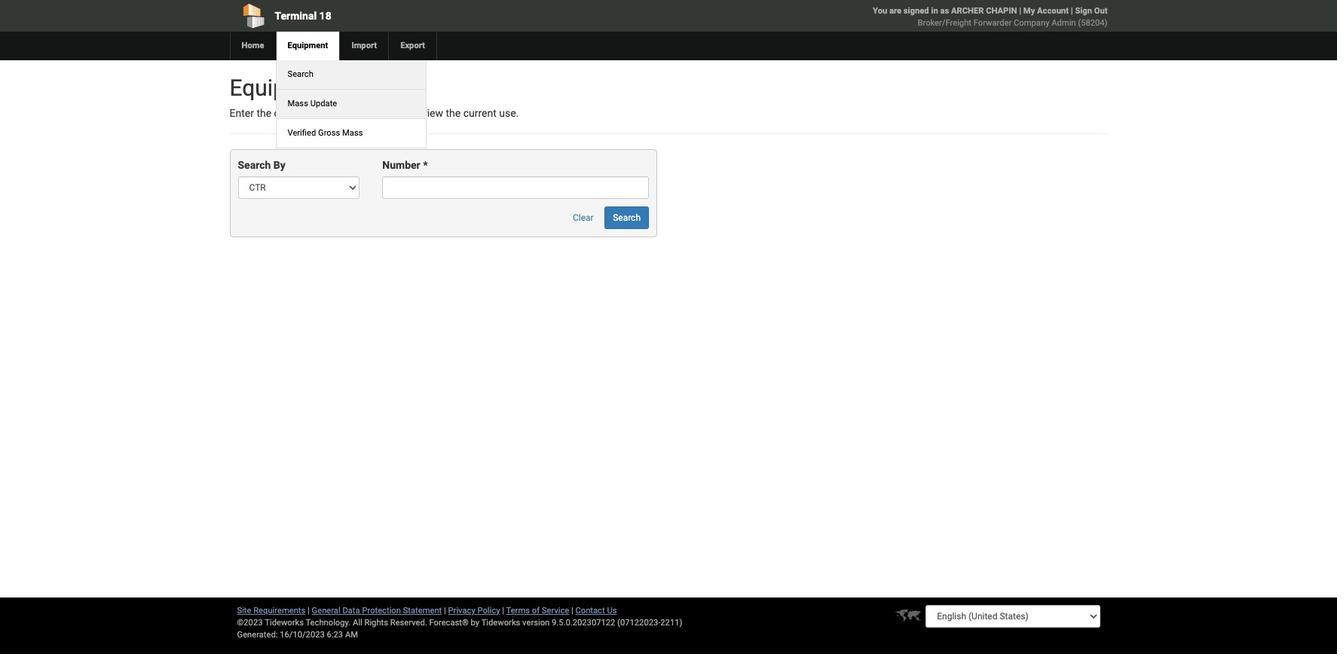 Task type: locate. For each thing, give the bounding box(es) containing it.
1 vertical spatial equipment
[[230, 75, 337, 101]]

chapin
[[986, 6, 1017, 16]]

mass update
[[288, 99, 337, 109]]

1 vertical spatial search
[[238, 159, 271, 171]]

the
[[257, 107, 271, 119], [446, 107, 461, 119]]

all
[[353, 618, 362, 628]]

2 vertical spatial search
[[613, 213, 641, 223]]

mass down chassis
[[342, 128, 363, 138]]

the right view
[[446, 107, 461, 119]]

2 horizontal spatial search
[[613, 213, 641, 223]]

reserved.
[[390, 618, 427, 628]]

1 the from the left
[[257, 107, 271, 119]]

site requirements | general data protection statement | privacy policy | terms of service | contact us ©2023 tideworks technology. all rights reserved. forecast® by tideworks version 9.5.0.202307122 (07122023-2211) generated: 16/10/2023 6:23 am
[[237, 606, 683, 640]]

0 horizontal spatial mass
[[288, 99, 308, 109]]

enter
[[230, 107, 254, 119]]

import link
[[340, 32, 388, 60]]

18
[[319, 10, 332, 22]]

| up "9.5.0.202307122"
[[572, 606, 574, 616]]

privacy
[[448, 606, 476, 616]]

search down equipment link
[[288, 69, 314, 79]]

0 vertical spatial equipment
[[288, 41, 328, 51]]

equipment up search link
[[288, 41, 328, 51]]

my
[[1024, 6, 1035, 16]]

equipment link
[[276, 32, 340, 60]]

0 horizontal spatial search
[[238, 159, 271, 171]]

home link
[[230, 32, 276, 60]]

equipment up container
[[230, 75, 337, 101]]

terms
[[506, 606, 530, 616]]

chassis
[[333, 107, 369, 119]]

verified
[[288, 128, 316, 138]]

export link
[[388, 32, 436, 60]]

statement
[[403, 606, 442, 616]]

view
[[422, 107, 443, 119]]

16/10/2023
[[280, 630, 325, 640]]

general
[[312, 606, 341, 616]]

terminal 18 link
[[230, 0, 582, 32]]

sign
[[1075, 6, 1092, 16]]

|
[[1020, 6, 1022, 16], [1071, 6, 1073, 16], [308, 606, 310, 616], [444, 606, 446, 616], [502, 606, 504, 616], [572, 606, 574, 616]]

general data protection statement link
[[312, 606, 442, 616]]

1 vertical spatial mass
[[342, 128, 363, 138]]

mass
[[288, 99, 308, 109], [342, 128, 363, 138]]

forecast®
[[429, 618, 469, 628]]

home
[[242, 41, 264, 51]]

number *
[[383, 159, 428, 171]]

service
[[542, 606, 569, 616]]

2211)
[[661, 618, 683, 628]]

search link
[[276, 60, 325, 89]]

equipment for equipment inquiry enter the container or chassis number to view the current use.
[[230, 75, 337, 101]]

1 horizontal spatial the
[[446, 107, 461, 119]]

1 horizontal spatial mass
[[342, 128, 363, 138]]

mass left update
[[288, 99, 308, 109]]

0 vertical spatial search
[[288, 69, 314, 79]]

equipment
[[288, 41, 328, 51], [230, 75, 337, 101]]

us
[[607, 606, 617, 616]]

import
[[352, 41, 377, 51]]

0 horizontal spatial the
[[257, 107, 271, 119]]

the right enter
[[257, 107, 271, 119]]

company
[[1014, 18, 1050, 28]]

to
[[410, 107, 420, 119]]

verified gross mass link
[[276, 119, 374, 148]]

search inside button
[[613, 213, 641, 223]]

you are signed in as archer chapin | my account | sign out broker/freight forwarder company admin (58204)
[[873, 6, 1108, 28]]

| left the my at the right top of page
[[1020, 6, 1022, 16]]

search right clear
[[613, 213, 641, 223]]

are
[[890, 6, 902, 16]]

search left by
[[238, 159, 271, 171]]

as
[[941, 6, 949, 16]]

equipment inside equipment link
[[288, 41, 328, 51]]

search for search by
[[238, 159, 271, 171]]

*
[[423, 159, 428, 171]]

use.
[[499, 107, 519, 119]]

archer
[[952, 6, 984, 16]]

sign out link
[[1075, 6, 1108, 16]]

equipment inside equipment inquiry enter the container or chassis number to view the current use.
[[230, 75, 337, 101]]

tideworks
[[482, 618, 521, 628]]

search
[[288, 69, 314, 79], [238, 159, 271, 171], [613, 213, 641, 223]]

policy
[[478, 606, 500, 616]]

search for search button
[[613, 213, 641, 223]]

1 horizontal spatial search
[[288, 69, 314, 79]]

terms of service link
[[506, 606, 569, 616]]



Task type: vqa. For each thing, say whether or not it's contained in the screenshot.
Search associated with search button at the left of page
yes



Task type: describe. For each thing, give the bounding box(es) containing it.
contact us link
[[576, 606, 617, 616]]

current
[[463, 107, 497, 119]]

equipment inquiry enter the container or chassis number to view the current use.
[[230, 75, 519, 119]]

| up 'forecast®'
[[444, 606, 446, 616]]

in
[[931, 6, 938, 16]]

you
[[873, 6, 888, 16]]

(58204)
[[1078, 18, 1108, 28]]

account
[[1038, 6, 1069, 16]]

privacy policy link
[[448, 606, 500, 616]]

signed
[[904, 6, 929, 16]]

0 vertical spatial mass
[[288, 99, 308, 109]]

| left sign
[[1071, 6, 1073, 16]]

terminal
[[275, 10, 317, 22]]

by
[[471, 618, 480, 628]]

out
[[1095, 6, 1108, 16]]

2 the from the left
[[446, 107, 461, 119]]

inquiry
[[343, 75, 411, 101]]

container
[[274, 107, 318, 119]]

©2023 tideworks
[[237, 618, 304, 628]]

search button
[[605, 207, 649, 230]]

search by
[[238, 159, 286, 171]]

number
[[372, 107, 408, 119]]

data
[[343, 606, 360, 616]]

export
[[400, 41, 425, 51]]

Number * text field
[[383, 177, 649, 199]]

clear
[[573, 213, 594, 223]]

equipment for equipment
[[288, 41, 328, 51]]

of
[[532, 606, 540, 616]]

site requirements link
[[237, 606, 306, 616]]

admin
[[1052, 18, 1076, 28]]

protection
[[362, 606, 401, 616]]

broker/freight
[[918, 18, 972, 28]]

rights
[[365, 618, 388, 628]]

forwarder
[[974, 18, 1012, 28]]

clear button
[[565, 207, 602, 230]]

9.5.0.202307122
[[552, 618, 616, 628]]

gross
[[318, 128, 340, 138]]

| left general
[[308, 606, 310, 616]]

number
[[383, 159, 421, 171]]

search for search link
[[288, 69, 314, 79]]

site
[[237, 606, 251, 616]]

verified gross mass
[[288, 128, 363, 138]]

mass inside 'link'
[[342, 128, 363, 138]]

| up tideworks
[[502, 606, 504, 616]]

version
[[523, 618, 550, 628]]

am
[[345, 630, 358, 640]]

or
[[321, 107, 330, 119]]

requirements
[[254, 606, 306, 616]]

6:23
[[327, 630, 343, 640]]

update
[[310, 99, 337, 109]]

(07122023-
[[618, 618, 661, 628]]

generated:
[[237, 630, 278, 640]]

terminal 18
[[275, 10, 332, 22]]

mass update link
[[276, 90, 349, 118]]

my account link
[[1024, 6, 1069, 16]]

technology.
[[306, 618, 351, 628]]

by
[[274, 159, 286, 171]]

contact
[[576, 606, 605, 616]]



